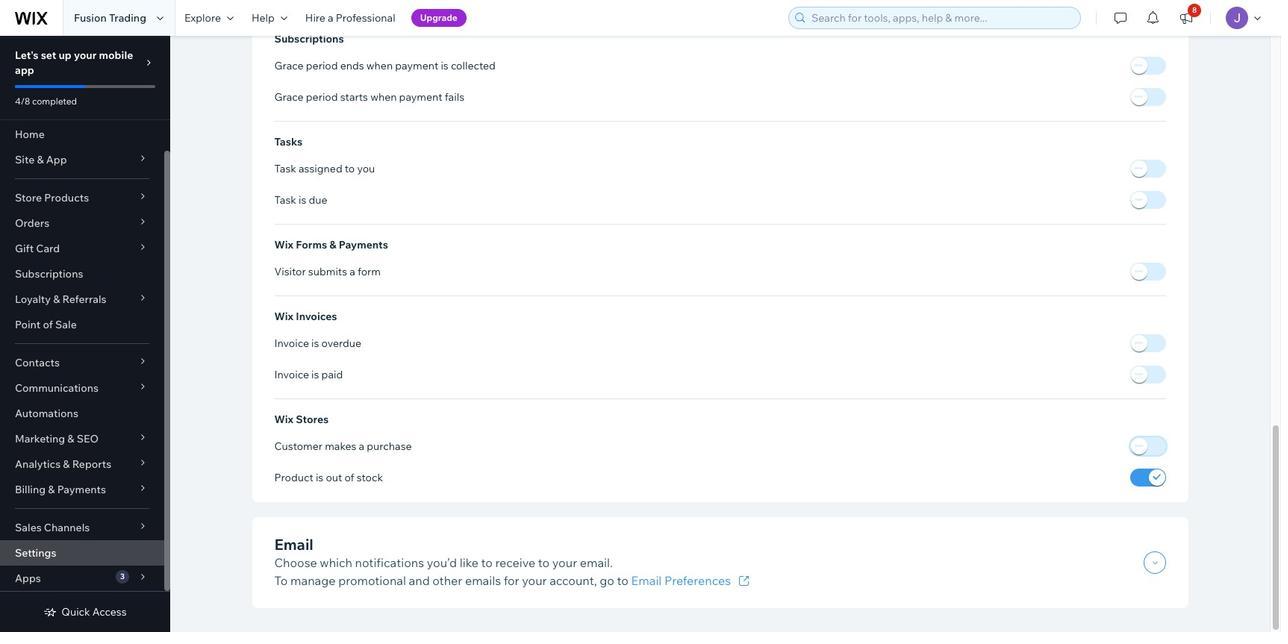 Task type: vqa. For each thing, say whether or not it's contained in the screenshot.
the "Subscriptions" to the bottom
yes



Task type: describe. For each thing, give the bounding box(es) containing it.
quick
[[61, 606, 90, 619]]

a for submits
[[350, 265, 355, 278]]

wix for wix invoices
[[274, 310, 294, 323]]

billing & payments button
[[0, 477, 164, 503]]

to right the 'go'
[[617, 573, 629, 588]]

notifications
[[355, 556, 424, 571]]

0 vertical spatial a
[[328, 11, 334, 25]]

is for paid
[[311, 368, 319, 381]]

email choose which notifications you'd like to receive to your email.
[[274, 535, 613, 571]]

seo
[[77, 432, 99, 446]]

contacts button
[[0, 350, 164, 376]]

8
[[1193, 5, 1197, 15]]

channels
[[44, 521, 90, 535]]

email for email preferences
[[631, 573, 662, 588]]

help button
[[243, 0, 296, 36]]

period for starts
[[306, 90, 338, 103]]

starts
[[340, 90, 368, 103]]

wix for wix forms & payments
[[274, 238, 294, 251]]

to right "like"
[[481, 556, 493, 571]]

invoice for invoice is overdue
[[274, 337, 309, 350]]

product
[[274, 471, 313, 485]]

task for task assigned to you
[[274, 162, 296, 175]]

4/8 completed
[[15, 96, 77, 107]]

hire a professional
[[305, 11, 396, 25]]

invoices
[[296, 310, 337, 323]]

stores
[[296, 413, 329, 426]]

8 button
[[1170, 0, 1203, 36]]

purchase
[[367, 440, 412, 453]]

& for seo
[[67, 432, 74, 446]]

3
[[120, 572, 125, 582]]

task is due
[[274, 193, 328, 207]]

upgrade
[[420, 12, 458, 23]]

store products button
[[0, 185, 164, 211]]

gift card
[[15, 242, 60, 255]]

completed
[[32, 96, 77, 107]]

invoice is paid
[[274, 368, 343, 381]]

you'd
[[427, 556, 457, 571]]

professional
[[336, 11, 396, 25]]

customer makes a purchase
[[274, 440, 412, 453]]

to right receive
[[538, 556, 550, 571]]

ends
[[340, 59, 364, 72]]

quick access button
[[44, 606, 127, 619]]

assigned
[[299, 162, 343, 175]]

marketing & seo button
[[0, 426, 164, 452]]

sales channels button
[[0, 515, 164, 541]]

period for ends
[[306, 59, 338, 72]]

when for starts
[[371, 90, 397, 103]]

point of sale
[[15, 318, 77, 332]]

when for ends
[[367, 59, 393, 72]]

like
[[460, 556, 479, 571]]

automations link
[[0, 401, 164, 426]]

1 horizontal spatial payments
[[339, 238, 388, 251]]

hire
[[305, 11, 326, 25]]

customer
[[274, 440, 323, 453]]

quick access
[[61, 606, 127, 619]]

marketing & seo
[[15, 432, 99, 446]]

site
[[15, 153, 35, 167]]

communications button
[[0, 376, 164, 401]]

contacts
[[15, 356, 60, 370]]

fusion
[[74, 11, 107, 25]]

fusion trading
[[74, 11, 146, 25]]

& for app
[[37, 153, 44, 167]]

payment for fails
[[399, 90, 442, 103]]

let's set up your mobile app
[[15, 49, 133, 77]]

email preferences link
[[631, 572, 754, 590]]

products
[[44, 191, 89, 205]]

& for payments
[[48, 483, 55, 497]]

subscriptions inside sidebar element
[[15, 267, 83, 281]]

point of sale link
[[0, 312, 164, 338]]

paid
[[322, 368, 343, 381]]

marketing
[[15, 432, 65, 446]]

home
[[15, 128, 45, 141]]

other
[[433, 573, 463, 588]]

settings link
[[0, 541, 164, 566]]

trading
[[109, 11, 146, 25]]

app
[[15, 63, 34, 77]]

billing & payments
[[15, 483, 106, 497]]

account,
[[550, 573, 597, 588]]

orders
[[15, 217, 49, 230]]

explore
[[184, 11, 221, 25]]

1 horizontal spatial your
[[522, 573, 547, 588]]

& for reports
[[63, 458, 70, 471]]

for
[[504, 573, 519, 588]]

gift card button
[[0, 236, 164, 261]]

stock
[[357, 471, 383, 485]]

Search for tools, apps, help & more... field
[[807, 7, 1076, 28]]

is for due
[[299, 193, 306, 207]]

manage
[[291, 573, 336, 588]]

communications
[[15, 382, 99, 395]]

tasks
[[274, 135, 303, 148]]

grace period starts when payment fails
[[274, 90, 465, 103]]



Task type: locate. For each thing, give the bounding box(es) containing it.
sales channels
[[15, 521, 90, 535]]

& right site
[[37, 153, 44, 167]]

2 vertical spatial a
[[359, 440, 365, 453]]

sidebar element
[[0, 36, 170, 633]]

email.
[[580, 556, 613, 571]]

wix invoices
[[274, 310, 337, 323]]

0 vertical spatial of
[[43, 318, 53, 332]]

visitor submits a form
[[274, 265, 381, 278]]

payments up form
[[339, 238, 388, 251]]

your right 'for'
[[522, 573, 547, 588]]

invoice for invoice is paid
[[274, 368, 309, 381]]

analytics & reports button
[[0, 452, 164, 477]]

apps
[[15, 572, 41, 585]]

promotional
[[338, 573, 406, 588]]

period left ends
[[306, 59, 338, 72]]

wix forms & payments
[[274, 238, 388, 251]]

which
[[320, 556, 352, 571]]

wix left the stores
[[274, 413, 294, 426]]

when right starts on the top
[[371, 90, 397, 103]]

1 vertical spatial grace
[[274, 90, 304, 103]]

1 vertical spatial a
[[350, 265, 355, 278]]

sale
[[55, 318, 77, 332]]

1 vertical spatial wix
[[274, 310, 294, 323]]

1 vertical spatial your
[[552, 556, 577, 571]]

wix for wix stores
[[274, 413, 294, 426]]

0 horizontal spatial your
[[74, 49, 97, 62]]

set
[[41, 49, 56, 62]]

is for out
[[316, 471, 324, 485]]

go
[[600, 573, 615, 588]]

payments
[[339, 238, 388, 251], [57, 483, 106, 497]]

2 vertical spatial wix
[[274, 413, 294, 426]]

payments down analytics & reports popup button
[[57, 483, 106, 497]]

is left overdue
[[311, 337, 319, 350]]

0 vertical spatial period
[[306, 59, 338, 72]]

1 horizontal spatial email
[[631, 573, 662, 588]]

1 horizontal spatial of
[[345, 471, 354, 485]]

visitor
[[274, 265, 306, 278]]

payment down upgrade button
[[395, 59, 439, 72]]

period left starts on the top
[[306, 90, 338, 103]]

subscriptions link
[[0, 261, 164, 287]]

reports
[[72, 458, 111, 471]]

email
[[274, 535, 314, 554], [631, 573, 662, 588]]

1 vertical spatial period
[[306, 90, 338, 103]]

payment left fails
[[399, 90, 442, 103]]

your right up
[[74, 49, 97, 62]]

grace down help button
[[274, 59, 304, 72]]

makes
[[325, 440, 357, 453]]

is left 'due'
[[299, 193, 306, 207]]

invoice is overdue
[[274, 337, 362, 350]]

to left you
[[345, 162, 355, 175]]

& left reports
[[63, 458, 70, 471]]

store products
[[15, 191, 89, 205]]

emails
[[465, 573, 501, 588]]

& right forms
[[330, 238, 337, 251]]

a for makes
[[359, 440, 365, 453]]

0 vertical spatial payments
[[339, 238, 388, 251]]

loyalty & referrals
[[15, 293, 106, 306]]

preferences
[[665, 573, 731, 588]]

0 vertical spatial task
[[274, 162, 296, 175]]

1 vertical spatial subscriptions
[[15, 267, 83, 281]]

task
[[274, 162, 296, 175], [274, 193, 296, 207]]

up
[[59, 49, 72, 62]]

0 vertical spatial grace
[[274, 59, 304, 72]]

0 vertical spatial email
[[274, 535, 314, 554]]

email inside email preferences link
[[631, 573, 662, 588]]

a
[[328, 11, 334, 25], [350, 265, 355, 278], [359, 440, 365, 453]]

gift
[[15, 242, 34, 255]]

2 vertical spatial your
[[522, 573, 547, 588]]

1 vertical spatial email
[[631, 573, 662, 588]]

payments inside dropdown button
[[57, 483, 106, 497]]

settings
[[15, 547, 56, 560]]

1 vertical spatial payments
[[57, 483, 106, 497]]

0 vertical spatial when
[[367, 59, 393, 72]]

wix left the invoices on the left
[[274, 310, 294, 323]]

2 horizontal spatial your
[[552, 556, 577, 571]]

1 period from the top
[[306, 59, 338, 72]]

a right the makes
[[359, 440, 365, 453]]

0 horizontal spatial subscriptions
[[15, 267, 83, 281]]

store
[[15, 191, 42, 205]]

& right billing
[[48, 483, 55, 497]]

& inside popup button
[[67, 432, 74, 446]]

2 horizontal spatial a
[[359, 440, 365, 453]]

analytics & reports
[[15, 458, 111, 471]]

referrals
[[62, 293, 106, 306]]

task for task is due
[[274, 193, 296, 207]]

hire a professional link
[[296, 0, 404, 36]]

when
[[367, 59, 393, 72], [371, 90, 397, 103]]

0 horizontal spatial a
[[328, 11, 334, 25]]

0 vertical spatial payment
[[395, 59, 439, 72]]

to
[[345, 162, 355, 175], [481, 556, 493, 571], [538, 556, 550, 571], [617, 573, 629, 588]]

due
[[309, 193, 328, 207]]

2 invoice from the top
[[274, 368, 309, 381]]

period
[[306, 59, 338, 72], [306, 90, 338, 103]]

1 vertical spatial task
[[274, 193, 296, 207]]

is left paid
[[311, 368, 319, 381]]

is left out
[[316, 471, 324, 485]]

task left 'due'
[[274, 193, 296, 207]]

automations
[[15, 407, 78, 420]]

0 vertical spatial wix
[[274, 238, 294, 251]]

grace for grace period starts when payment fails
[[274, 90, 304, 103]]

your inside email choose which notifications you'd like to receive to your email.
[[552, 556, 577, 571]]

2 task from the top
[[274, 193, 296, 207]]

1 task from the top
[[274, 162, 296, 175]]

of left sale at the left
[[43, 318, 53, 332]]

0 vertical spatial invoice
[[274, 337, 309, 350]]

grace for grace period ends when payment is collected
[[274, 59, 304, 72]]

invoice
[[274, 337, 309, 350], [274, 368, 309, 381]]

a left form
[[350, 265, 355, 278]]

wix left forms
[[274, 238, 294, 251]]

email right the 'go'
[[631, 573, 662, 588]]

payment
[[395, 59, 439, 72], [399, 90, 442, 103]]

your
[[74, 49, 97, 62], [552, 556, 577, 571], [522, 573, 547, 588]]

2 wix from the top
[[274, 310, 294, 323]]

sales
[[15, 521, 42, 535]]

a right the hire
[[328, 11, 334, 25]]

0 horizontal spatial email
[[274, 535, 314, 554]]

1 wix from the top
[[274, 238, 294, 251]]

of
[[43, 318, 53, 332], [345, 471, 354, 485]]

let's
[[15, 49, 39, 62]]

1 vertical spatial payment
[[399, 90, 442, 103]]

of right out
[[345, 471, 354, 485]]

mobile
[[99, 49, 133, 62]]

& right loyalty
[[53, 293, 60, 306]]

subscriptions down card
[[15, 267, 83, 281]]

your up account,
[[552, 556, 577, 571]]

email up choose
[[274, 535, 314, 554]]

1 vertical spatial of
[[345, 471, 354, 485]]

email inside email choose which notifications you'd like to receive to your email.
[[274, 535, 314, 554]]

orders button
[[0, 211, 164, 236]]

point
[[15, 318, 41, 332]]

1 vertical spatial when
[[371, 90, 397, 103]]

1 horizontal spatial a
[[350, 265, 355, 278]]

0 horizontal spatial payments
[[57, 483, 106, 497]]

collected
[[451, 59, 496, 72]]

invoice left paid
[[274, 368, 309, 381]]

1 horizontal spatial subscriptions
[[274, 32, 344, 45]]

1 vertical spatial invoice
[[274, 368, 309, 381]]

email for email choose which notifications you'd like to receive to your email.
[[274, 535, 314, 554]]

2 grace from the top
[[274, 90, 304, 103]]

1 grace from the top
[[274, 59, 304, 72]]

3 wix from the top
[[274, 413, 294, 426]]

when right ends
[[367, 59, 393, 72]]

subscriptions down the hire
[[274, 32, 344, 45]]

is for overdue
[[311, 337, 319, 350]]

email preferences
[[631, 573, 731, 588]]

receive
[[495, 556, 536, 571]]

grace period ends when payment is collected
[[274, 59, 496, 72]]

fails
[[445, 90, 465, 103]]

of inside sidebar element
[[43, 318, 53, 332]]

2 period from the top
[[306, 90, 338, 103]]

& for referrals
[[53, 293, 60, 306]]

task down tasks
[[274, 162, 296, 175]]

loyalty
[[15, 293, 51, 306]]

card
[[36, 242, 60, 255]]

1 invoice from the top
[[274, 337, 309, 350]]

task assigned to you
[[274, 162, 375, 175]]

upgrade button
[[411, 9, 467, 27]]

is left collected
[[441, 59, 449, 72]]

form
[[358, 265, 381, 278]]

invoice down wix invoices at the left of page
[[274, 337, 309, 350]]

your inside let's set up your mobile app
[[74, 49, 97, 62]]

wix
[[274, 238, 294, 251], [274, 310, 294, 323], [274, 413, 294, 426]]

access
[[92, 606, 127, 619]]

help
[[252, 11, 275, 25]]

& inside popup button
[[63, 458, 70, 471]]

analytics
[[15, 458, 61, 471]]

& left seo
[[67, 432, 74, 446]]

to manage promotional and other emails for your account, go to
[[274, 573, 631, 588]]

0 vertical spatial subscriptions
[[274, 32, 344, 45]]

payment for is
[[395, 59, 439, 72]]

to
[[274, 573, 288, 588]]

0 vertical spatial your
[[74, 49, 97, 62]]

0 horizontal spatial of
[[43, 318, 53, 332]]

loyalty & referrals button
[[0, 287, 164, 312]]

site & app
[[15, 153, 67, 167]]

grace up tasks
[[274, 90, 304, 103]]



